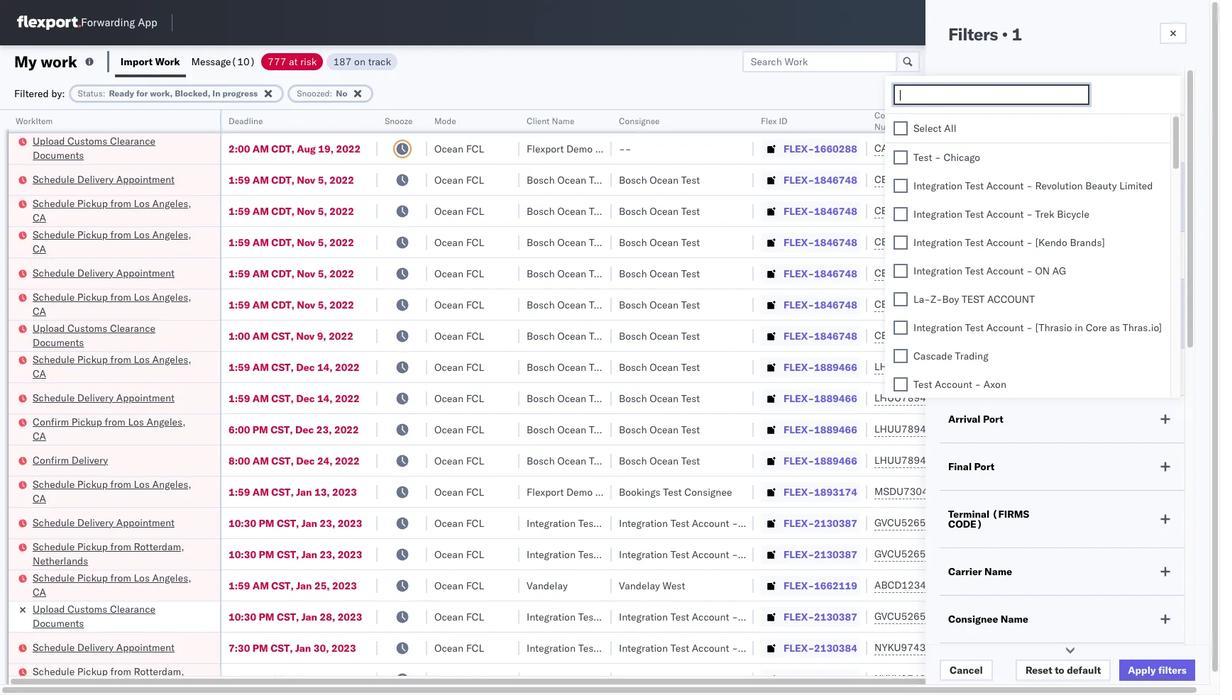 Task type: locate. For each thing, give the bounding box(es) containing it.
boy
[[942, 293, 959, 306]]

9 ocean fcl from the top
[[434, 392, 484, 405]]

0 horizontal spatial --
[[619, 142, 631, 155]]

0 vertical spatial port
[[1000, 366, 1020, 378]]

from for schedule pickup from rotterdam, netherlands link related to 10:30
[[110, 541, 131, 553]]

flex-2130387
[[784, 517, 857, 530], [784, 548, 857, 561], [784, 611, 857, 624]]

client inside client name button
[[527, 116, 550, 126]]

am for 6th the schedule pickup from los angeles, ca button from the bottom of the page's schedule pickup from los angeles, ca link
[[253, 205, 269, 218]]

schedule pickup from rotterdam, netherlands link for 10:30
[[33, 540, 202, 568]]

0 vertical spatial netherlands
[[33, 555, 88, 568]]

test123456 up integration test account - trek bicycle
[[967, 174, 1027, 186]]

14, for schedule delivery appointment
[[317, 392, 333, 405]]

4 schedule delivery appointment link from the top
[[33, 516, 175, 530]]

0 horizontal spatial snoozed
[[297, 88, 330, 98]]

3 ceau7522281, hlxu6269489, hlxu8034992 from the top
[[875, 236, 1095, 248]]

lhuu7894563, uetu5238478 up test account - axon
[[875, 361, 1020, 373]]

snoozed : no
[[297, 88, 347, 98]]

1 10:30 pm cst, jan 23, 2023 from the top
[[229, 517, 362, 530]]

0 horizontal spatial no
[[336, 88, 347, 98]]

2 vertical spatial documents
[[33, 617, 84, 630]]

flex-2130384 button
[[761, 639, 860, 658], [761, 639, 860, 658], [761, 670, 860, 690], [761, 670, 860, 690]]

1:59 am cst, dec 14, 2022 down 1:00 am cst, nov 9, 2022
[[229, 361, 360, 374]]

1 vertical spatial 30,
[[314, 673, 329, 686]]

1 uetu5238478 from the top
[[950, 361, 1020, 373]]

2 confirm from the top
[[33, 454, 69, 467]]

3 flex-2130387 from the top
[[784, 611, 857, 624]]

hlxu8034992 down the [kendo
[[1025, 267, 1095, 280]]

1 horizontal spatial numbers
[[1018, 116, 1054, 126]]

5 schedule delivery appointment button from the top
[[33, 641, 175, 656]]

2 1:59 am cst, dec 14, 2022 from the top
[[229, 392, 360, 405]]

2 uetu5238478 from the top
[[950, 392, 1020, 405]]

bicycle
[[1057, 208, 1090, 221]]

1 vertical spatial flexport demo consignee
[[527, 486, 643, 499]]

schedule delivery appointment button for 1:59 am cdt, nov 5, 2022
[[33, 266, 175, 281]]

lhuu7894563, uetu5238478 for confirm pickup from los angeles, ca
[[875, 423, 1020, 436]]

1 horizontal spatial snoozed
[[948, 180, 989, 193]]

zimu3048342 for schedule pickup from rotterdam, netherlands
[[967, 673, 1034, 686]]

nyku9743990 up cancel button
[[875, 642, 944, 655]]

test123456 up trading
[[967, 330, 1027, 343]]

10:30 up the 1:59 am cst, jan 25, 2023 in the left of the page
[[229, 548, 256, 561]]

5 5, from the top
[[318, 299, 327, 311]]

: left ready at the top of the page
[[103, 88, 105, 98]]

schedule delivery appointment link for 1:59 am cst, dec 14, 2022
[[33, 391, 175, 405]]

5 schedule delivery appointment from the top
[[33, 641, 175, 654]]

3 schedule delivery appointment link from the top
[[33, 391, 175, 405]]

flex-1662119 button
[[761, 576, 860, 596], [761, 576, 860, 596]]

10:30
[[229, 517, 256, 530], [229, 548, 256, 561], [229, 611, 256, 624]]

2130384 for schedule delivery appointment
[[814, 642, 857, 655]]

demo
[[566, 142, 593, 155], [566, 486, 593, 499]]

3 lhuu7894563, uetu5238478 from the top
[[875, 423, 1020, 436]]

12 fcl from the top
[[466, 486, 484, 499]]

omkar for ceau7522281, hlxu6269489, hlxu8034992
[[1144, 236, 1174, 249]]

1 vertical spatial upload customs clearance documents button
[[33, 321, 202, 351]]

•
[[1002, 23, 1008, 45]]

ceau7522281, hlxu6269489, hlxu8034992 down the integration test account - on ag
[[875, 298, 1095, 311]]

1 vertical spatial netherlands
[[33, 680, 88, 692]]

2 1846748 from the top
[[814, 205, 857, 218]]

2 demo from the top
[[566, 486, 593, 499]]

1 horizontal spatial client name
[[948, 297, 1007, 310]]

4 5, from the top
[[318, 267, 327, 280]]

0 horizontal spatial client
[[527, 116, 550, 126]]

gaurav
[[1144, 142, 1176, 155], [1144, 174, 1176, 186], [1144, 205, 1176, 218], [1144, 267, 1176, 280]]

msdu7304509
[[875, 486, 947, 498]]

lhuu7894563, down cascade
[[875, 392, 948, 405]]

2 upload customs clearance documents from the top
[[33, 322, 155, 349]]

0 vertical spatial schedule pickup from rotterdam, netherlands link
[[33, 540, 202, 568]]

ceau7522281, hlxu6269489, hlxu8034992 for second the schedule pickup from los angeles, ca button from the top
[[875, 236, 1095, 248]]

5, for schedule pickup from los angeles, ca link related to second the schedule pickup from los angeles, ca button from the top
[[318, 236, 327, 249]]

None text field
[[899, 89, 1088, 102]]

flex-2130387 for schedule pickup from rotterdam, netherlands
[[784, 548, 857, 561]]

risk right the "at"
[[300, 55, 317, 68]]

0 vertical spatial flexport
[[527, 142, 564, 155]]

abcdefg78456546
[[967, 361, 1062, 374], [967, 392, 1062, 405], [967, 423, 1062, 436], [967, 455, 1062, 467]]

23, for rotterdam,
[[320, 548, 335, 561]]

2 vertical spatial port
[[974, 461, 995, 473]]

0 vertical spatial 30,
[[314, 642, 329, 655]]

integration test account - revolution beauty limited
[[914, 180, 1153, 192]]

1 vertical spatial demo
[[566, 486, 593, 499]]

2:00 am cdt, aug 19, 2022
[[229, 142, 361, 155]]

5 1:59 am cdt, nov 5, 2022 from the top
[[229, 299, 354, 311]]

1 1:59 am cst, dec 14, 2022 from the top
[[229, 361, 360, 374]]

flex- for 1:00 am cst, nov 9, 2022's upload customs clearance documents link
[[784, 330, 814, 343]]

3 test123456 from the top
[[967, 236, 1027, 249]]

batch
[[1140, 55, 1168, 68]]

1 horizontal spatial client
[[948, 297, 977, 310]]

1:59 am cst, dec 14, 2022 up 6:00 pm cst, dec 23, 2022
[[229, 392, 360, 405]]

1 vertical spatial 14,
[[317, 392, 333, 405]]

action
[[1170, 55, 1202, 68]]

schedule pickup from rotterdam, netherlands link
[[33, 540, 202, 568], [33, 665, 202, 693]]

0 vertical spatial confirm
[[33, 416, 69, 428]]

jan
[[296, 486, 312, 499], [302, 517, 317, 530], [302, 548, 317, 561], [296, 580, 312, 592], [302, 611, 317, 624], [295, 642, 311, 655], [295, 673, 311, 686]]

flex-1846748
[[784, 174, 857, 186], [784, 205, 857, 218], [784, 236, 857, 249], [784, 267, 857, 280], [784, 299, 857, 311], [784, 330, 857, 343]]

13 fcl from the top
[[466, 517, 484, 530]]

1 ocean fcl from the top
[[434, 142, 484, 155]]

1 lhuu7894563, from the top
[[875, 361, 948, 373]]

port for departure port
[[1000, 366, 1020, 378]]

schedule delivery appointment for 1:59 am cst, dec 14, 2022
[[33, 391, 175, 404]]

1 vertical spatial 7:30
[[229, 673, 250, 686]]

3 fcl from the top
[[466, 205, 484, 218]]

flex-2130387 for schedule delivery appointment
[[784, 517, 857, 530]]

resize handle column header for consignee
[[737, 110, 754, 696]]

jan for 10:30 pm cst, jan 23, 2023's the schedule pickup from rotterdam, netherlands button
[[302, 548, 317, 561]]

0 horizontal spatial status
[[78, 88, 103, 98]]

risk right "at"
[[962, 133, 980, 146]]

hlxu6269489, up the integration test account - [kendo brands]
[[950, 204, 1023, 217]]

0 vertical spatial risk
[[300, 55, 317, 68]]

0 vertical spatial documents
[[33, 149, 84, 161]]

None checkbox
[[894, 121, 908, 136], [894, 150, 908, 165], [894, 179, 908, 193], [894, 207, 908, 221], [894, 236, 908, 250], [894, 264, 908, 278], [894, 321, 908, 335], [894, 349, 908, 363], [894, 378, 908, 392], [894, 121, 908, 136], [894, 150, 908, 165], [894, 179, 908, 193], [894, 207, 908, 221], [894, 236, 908, 250], [894, 264, 908, 278], [894, 321, 908, 335], [894, 349, 908, 363], [894, 378, 908, 392]]

Search Shipments (/) text field
[[948, 12, 1085, 33]]

maeu9408431 down carrier name
[[967, 611, 1039, 624]]

7:30 pm cst, jan 30, 2023 for schedule pickup from rotterdam, netherlands
[[229, 673, 356, 686]]

2 flex- from the top
[[784, 174, 814, 186]]

:
[[103, 88, 105, 98], [330, 88, 332, 98]]

1846748 for fourth the schedule pickup from los angeles, ca button from the bottom of the page
[[814, 299, 857, 311]]

2 vertical spatial upload customs clearance documents
[[33, 603, 155, 630]]

jawla for upload customs clearance documents
[[1179, 142, 1203, 155]]

uetu5238478 up axon
[[950, 361, 1020, 373]]

hlxu6269489, up la-z-boy test account
[[950, 267, 1023, 280]]

0 vertical spatial 2130384
[[814, 642, 857, 655]]

15 flex- from the top
[[784, 580, 814, 592]]

upload customs clearance documents for 2:00 am cdt, aug 19, 2022
[[33, 135, 155, 161]]

23, up "25,"
[[320, 548, 335, 561]]

flexport
[[527, 142, 564, 155], [527, 486, 564, 499]]

0 vertical spatial 1:59 am cst, dec 14, 2022
[[229, 361, 360, 374]]

17 ocean fcl from the top
[[434, 642, 484, 655]]

9 1:59 from the top
[[229, 580, 250, 592]]

2 hlxu6269489, from the top
[[950, 204, 1023, 217]]

ceau7522281, for 6th the schedule pickup from los angeles, ca button from the bottom of the page
[[875, 204, 947, 217]]

1:59 for 1:59 am cst, dec 14, 2022 schedule delivery appointment button
[[229, 392, 250, 405]]

1 flex-2130384 from the top
[[784, 642, 857, 655]]

mode right snooze
[[434, 116, 456, 126]]

delivery
[[77, 173, 114, 186], [77, 267, 114, 279], [77, 391, 114, 404], [71, 454, 108, 467], [77, 516, 114, 529], [77, 641, 114, 654]]

hlxu8034992 for fourth the schedule pickup from los angeles, ca button from the bottom of the page
[[1025, 298, 1095, 311]]

hlxu8034992 up "ag" in the top right of the page
[[1025, 236, 1095, 248]]

hlxu6269489, up the integration test account - on ag
[[950, 236, 1023, 248]]

test123456 down integration test account - trek bicycle
[[967, 236, 1027, 249]]

abcdefg78456546 for schedule delivery appointment
[[967, 392, 1062, 405]]

17 fcl from the top
[[466, 642, 484, 655]]

1889466 for schedule pickup from los angeles, ca
[[814, 361, 857, 374]]

14, down 9,
[[317, 361, 333, 374]]

port right arrival
[[983, 413, 1004, 426]]

test123456 up the integration test account - [kendo brands]
[[967, 205, 1027, 218]]

confirm inside confirm pickup from los angeles, ca
[[33, 416, 69, 428]]

5 am from the top
[[253, 267, 269, 280]]

4 schedule from the top
[[33, 267, 75, 279]]

no down '187'
[[336, 88, 347, 98]]

1 horizontal spatial --
[[967, 580, 979, 592]]

none checkbox inside list box
[[894, 292, 908, 307]]

rotterdam, for 10:30 pm cst, jan 23, 2023
[[134, 541, 184, 553]]

2 resize handle column header from the left
[[361, 110, 378, 696]]

work
[[41, 51, 77, 71]]

30, for schedule pickup from rotterdam, netherlands
[[314, 673, 329, 686]]

1 horizontal spatial mode
[[948, 249, 975, 262]]

flex id button
[[754, 113, 853, 127]]

2 flex-1889466 from the top
[[784, 392, 857, 405]]

nov for 1:59 am cdt, nov 5, 2022's schedule delivery appointment button
[[297, 267, 315, 280]]

flex-2130384 for schedule delivery appointment
[[784, 642, 857, 655]]

4 schedule delivery appointment from the top
[[33, 516, 175, 529]]

confirm for confirm pickup from los angeles, ca
[[33, 416, 69, 428]]

confirm pickup from los angeles, ca button
[[33, 415, 202, 445]]

1660288
[[814, 142, 857, 155]]

0 vertical spatial flexport demo consignee
[[527, 142, 643, 155]]

1 savant from the top
[[1177, 236, 1207, 249]]

2 documents from the top
[[33, 336, 84, 349]]

container
[[875, 110, 913, 121]]

test123456 down the integration test account - on ag
[[967, 299, 1027, 311]]

1 vertical spatial documents
[[33, 336, 84, 349]]

schedule pickup from rotterdam, netherlands button for 10:30 pm cst, jan 23, 2023
[[33, 540, 202, 570]]

: up the deadline button
[[330, 88, 332, 98]]

upload customs clearance documents link
[[33, 134, 202, 162], [33, 321, 202, 350], [33, 602, 202, 631]]

0 horizontal spatial numbers
[[875, 121, 910, 132]]

schedule
[[33, 173, 75, 186], [33, 197, 75, 210], [33, 228, 75, 241], [33, 267, 75, 279], [33, 291, 75, 303], [33, 353, 75, 366], [33, 391, 75, 404], [33, 478, 75, 491], [33, 516, 75, 529], [33, 541, 75, 553], [33, 572, 75, 585], [33, 641, 75, 654], [33, 666, 75, 678]]

status left ready at the top of the page
[[78, 88, 103, 98]]

14 flex- from the top
[[784, 548, 814, 561]]

lhuu7894563,
[[875, 361, 948, 373], [875, 392, 948, 405], [875, 423, 948, 436], [875, 454, 948, 467]]

confirm
[[33, 416, 69, 428], [33, 454, 69, 467]]

as
[[1110, 322, 1120, 334]]

23, down 13,
[[320, 517, 335, 530]]

1 vertical spatial 23,
[[320, 517, 335, 530]]

0 vertical spatial snoozed
[[297, 88, 330, 98]]

2130387 down "1893174"
[[814, 517, 857, 530]]

0 horizontal spatial client name
[[527, 116, 574, 126]]

dec up '8:00 am cst, dec 24, 2022'
[[295, 423, 314, 436]]

10:30 pm cst, jan 23, 2023 for schedule delivery appointment
[[229, 517, 362, 530]]

2 schedule from the top
[[33, 197, 75, 210]]

3 ceau7522281, from the top
[[875, 236, 947, 248]]

1 vertical spatial mode
[[948, 249, 975, 262]]

from inside confirm pickup from los angeles, ca
[[105, 416, 126, 428]]

hlxu6269489, up trading
[[950, 329, 1023, 342]]

terminal (firms code)
[[948, 508, 1030, 531]]

6 flex-1846748 from the top
[[784, 330, 857, 343]]

0 vertical spatial schedule pickup from rotterdam, netherlands button
[[33, 540, 202, 570]]

0 vertical spatial nyku9743990
[[875, 642, 944, 655]]

flex-2130387 down flex-1893174 at bottom right
[[784, 517, 857, 530]]

1 flexport from the top
[[527, 142, 564, 155]]

omkar savant for lhuu7894563, uetu5238478
[[1144, 423, 1207, 436]]

dec down 1:00 am cst, nov 9, 2022
[[296, 361, 315, 374]]

los for fourth the schedule pickup from los angeles, ca button from the bottom of the page
[[134, 291, 150, 303]]

cst, for confirm pickup from los angeles, ca link
[[271, 423, 293, 436]]

1 vertical spatial gvcu5265864
[[875, 548, 945, 561]]

schedule pickup from los angeles, ca link for second the schedule pickup from los angeles, ca button from the top
[[33, 228, 202, 256]]

gaurav for schedule delivery appointment
[[1144, 267, 1176, 280]]

2 vertical spatial maeu9408431
[[967, 611, 1039, 624]]

numbers inside container numbers
[[875, 121, 910, 132]]

revolution
[[1035, 180, 1083, 192]]

8 fcl from the top
[[466, 361, 484, 374]]

2 vertical spatial gvcu5265864
[[875, 610, 945, 623]]

flex-2130387 button
[[761, 514, 860, 533], [761, 514, 860, 533], [761, 545, 860, 565], [761, 545, 860, 565], [761, 607, 860, 627], [761, 607, 860, 627]]

snoozed
[[297, 88, 330, 98], [948, 180, 989, 193]]

appointment for 1:59 am cst, dec 14, 2022
[[116, 391, 175, 404]]

3 flex-1846748 from the top
[[784, 236, 857, 249]]

0 horizontal spatial vandelay
[[527, 580, 568, 592]]

6 am from the top
[[253, 299, 269, 311]]

2023 for sixth the schedule pickup from los angeles, ca button from the top of the page
[[332, 580, 357, 592]]

ocean fcl for 10:30 pm cst, jan 23, 2023's the schedule pickup from rotterdam, netherlands button
[[434, 548, 484, 561]]

0 vertical spatial 7:30
[[229, 642, 250, 655]]

abcdefg78456546 for confirm pickup from los angeles, ca
[[967, 423, 1062, 436]]

1 vertical spatial rotterdam,
[[134, 666, 184, 678]]

9 fcl from the top
[[466, 392, 484, 405]]

0 vertical spatial no
[[336, 88, 347, 98]]

name
[[552, 116, 574, 126], [979, 297, 1007, 310], [985, 566, 1012, 579], [1001, 613, 1029, 626]]

2 vertical spatial 2130387
[[814, 611, 857, 624]]

demo left the bookings
[[566, 486, 593, 499]]

nyku9743990
[[875, 642, 944, 655], [875, 673, 944, 686]]

client name inside button
[[527, 116, 574, 126]]

10:30 down 1:59 am cst, jan 13, 2023
[[229, 517, 256, 530]]

2 vertical spatial 23,
[[320, 548, 335, 561]]

7 fcl from the top
[[466, 330, 484, 343]]

lhuu7894563, uetu5238478 down test account - axon
[[875, 392, 1020, 405]]

progress
[[222, 88, 258, 98]]

3 ocean fcl from the top
[[434, 205, 484, 218]]

2130384 for schedule pickup from rotterdam, netherlands
[[814, 673, 857, 686]]

6 schedule pickup from los angeles, ca link from the top
[[33, 571, 202, 599]]

forwarding app link
[[17, 16, 157, 30]]

client
[[527, 116, 550, 126], [948, 297, 977, 310]]

dec
[[296, 361, 315, 374], [296, 392, 315, 405], [295, 423, 314, 436], [296, 455, 315, 467]]

numbers up ymluw236679313
[[1018, 116, 1054, 126]]

2 zimu3048342 from the top
[[967, 673, 1034, 686]]

0 vertical spatial client name
[[527, 116, 574, 126]]

forwarding
[[81, 16, 135, 29]]

flex- for 1:59 am cdt, nov 5, 2022 schedule delivery appointment link
[[784, 267, 814, 280]]

schedule pickup from rotterdam, netherlands button for 7:30 pm cst, jan 30, 2023
[[33, 665, 202, 695]]

2 5, from the top
[[318, 205, 327, 218]]

hlxu8034992 left as
[[1025, 329, 1095, 342]]

3 schedule delivery appointment button from the top
[[33, 391, 175, 406]]

23, up the '24,'
[[316, 423, 332, 436]]

ocean fcl for fourth the schedule pickup from los angeles, ca button from the bottom of the page
[[434, 299, 484, 311]]

flex-2130387 up flex-1662119
[[784, 548, 857, 561]]

cdt,
[[271, 142, 294, 155], [271, 174, 294, 186], [271, 205, 294, 218], [271, 236, 294, 249], [271, 267, 294, 280], [271, 299, 294, 311]]

maeu9408431 down maeu9736123
[[967, 517, 1039, 530]]

maeu9408431 up carrier name
[[967, 548, 1039, 561]]

1 flex-1846748 from the top
[[784, 174, 857, 186]]

1 schedule pickup from rotterdam, netherlands link from the top
[[33, 540, 202, 568]]

flex-2130387 down flex-1662119
[[784, 611, 857, 624]]

terminal
[[948, 508, 990, 521]]

1 vertical spatial schedule pickup from rotterdam, netherlands button
[[33, 665, 202, 695]]

resize handle column header for flex id
[[850, 110, 867, 696]]

1 vertical spatial 1:59 am cst, dec 14, 2022
[[229, 392, 360, 405]]

0 vertical spatial rotterdam,
[[134, 541, 184, 553]]

2 lhuu7894563, from the top
[[875, 392, 948, 405]]

los for confirm pickup from los angeles, ca button
[[128, 416, 144, 428]]

0 horizontal spatial :
[[103, 88, 105, 98]]

port right departure
[[1000, 366, 1020, 378]]

1 horizontal spatial :
[[330, 88, 332, 98]]

demo down client name button
[[566, 142, 593, 155]]

2 2130387 from the top
[[814, 548, 857, 561]]

flex
[[761, 116, 777, 126]]

angeles, for second the schedule pickup from los angeles, ca button from the top
[[152, 228, 191, 241]]

from for confirm pickup from los angeles, ca link
[[105, 416, 126, 428]]

port right the final
[[974, 461, 995, 473]]

0 vertical spatial flex-2130387
[[784, 517, 857, 530]]

hlxu6269489, down chicago
[[950, 173, 1023, 186]]

0 vertical spatial maeu9408431
[[967, 517, 1039, 530]]

9 schedule from the top
[[33, 516, 75, 529]]

no up the integration test account - [kendo brands]
[[964, 206, 977, 219]]

operator
[[1144, 116, 1178, 126]]

1 flex- from the top
[[784, 142, 814, 155]]

resize handle column header
[[203, 110, 220, 696], [361, 110, 378, 696], [410, 110, 427, 696], [503, 110, 520, 696], [595, 110, 612, 696], [737, 110, 754, 696], [850, 110, 867, 696], [943, 110, 960, 696], [1120, 110, 1137, 696], [1184, 110, 1201, 696]]

los inside confirm pickup from los angeles, ca
[[128, 416, 144, 428]]

24,
[[317, 455, 333, 467]]

1 vertical spatial confirm
[[33, 454, 69, 467]]

lhuu7894563, uetu5238478 for schedule delivery appointment
[[875, 392, 1020, 405]]

None checkbox
[[894, 292, 908, 307]]

1 jawla from the top
[[1179, 142, 1203, 155]]

2130387 down 1662119
[[814, 611, 857, 624]]

fcl for schedule delivery appointment button related to 10:30 pm cst, jan 23, 2023
[[466, 517, 484, 530]]

2 schedule pickup from los angeles, ca button from the top
[[33, 228, 202, 257]]

dec up 6:00 pm cst, dec 23, 2022
[[296, 392, 315, 405]]

1 vertical spatial 10:30
[[229, 548, 256, 561]]

customs for 1:00 am cst, nov 9, 2022
[[67, 322, 107, 335]]

1 vertical spatial schedule pickup from rotterdam, netherlands
[[33, 666, 184, 692]]

1:59 am cst, jan 25, 2023
[[229, 580, 357, 592]]

2 vertical spatial customs
[[67, 603, 107, 616]]

7 ca from the top
[[33, 586, 46, 599]]

angeles, for 6th the schedule pickup from los angeles, ca button from the bottom of the page
[[152, 197, 191, 210]]

choi
[[1189, 517, 1210, 530]]

ceau7522281, hlxu6269489, hlxu8034992 down chicago
[[875, 173, 1095, 186]]

ca for confirm pickup from los angeles, ca link
[[33, 430, 46, 443]]

lhuu7894563, uetu5238478 up the final
[[875, 423, 1020, 436]]

abcd1234560
[[875, 579, 945, 592]]

2 vertical spatial upload
[[33, 603, 65, 616]]

0 vertical spatial 2130387
[[814, 517, 857, 530]]

13,
[[314, 486, 330, 499]]

3 gvcu5265864 from the top
[[875, 610, 945, 623]]

0 vertical spatial omkar savant
[[1144, 236, 1207, 249]]

cst, for schedule delivery appointment link for 10:30 pm cst, jan 23, 2023
[[277, 517, 299, 530]]

1 hlxu8034992 from the top
[[1025, 173, 1095, 186]]

core
[[1086, 322, 1107, 334]]

5 ceau7522281, hlxu6269489, hlxu8034992 from the top
[[875, 298, 1095, 311]]

8:00 am cst, dec 24, 2022
[[229, 455, 360, 467]]

from for schedule pickup from los angeles, ca link related to second the schedule pickup from los angeles, ca button from the top
[[110, 228, 131, 241]]

resize handle column header for mbl/mawb numbers
[[1120, 110, 1137, 696]]

cancel
[[950, 664, 983, 677]]

lagerfeld
[[761, 517, 804, 530], [761, 548, 804, 561], [761, 611, 804, 624], [761, 642, 804, 655], [761, 673, 804, 686]]

0 vertical spatial gvcu5265864
[[875, 517, 945, 530]]

2 test123456 from the top
[[967, 205, 1027, 218]]

0 vertical spatial 14,
[[317, 361, 333, 374]]

uetu5238478 down axon
[[950, 392, 1020, 405]]

confirm up confirm delivery
[[33, 416, 69, 428]]

zimu3048342 left to
[[967, 673, 1034, 686]]

0 vertical spatial 7:30 pm cst, jan 30, 2023
[[229, 642, 356, 655]]

9 flex- from the top
[[784, 392, 814, 405]]

lhuu7894563, left arrival
[[875, 423, 948, 436]]

1 vertical spatial flex-2130387
[[784, 548, 857, 561]]

1 vertical spatial omkar
[[1144, 423, 1174, 436]]

hlxu8034992
[[1025, 173, 1095, 186], [1025, 204, 1095, 217], [1025, 236, 1095, 248], [1025, 267, 1095, 280], [1025, 298, 1095, 311], [1025, 329, 1095, 342]]

lhuu7894563, up test account - axon
[[875, 361, 948, 373]]

2 vertical spatial flex-2130387
[[784, 611, 857, 624]]

2 schedule delivery appointment button from the top
[[33, 266, 175, 281]]

numbers down container
[[875, 121, 910, 132]]

flex-1889466 for confirm pickup from los angeles, ca
[[784, 423, 857, 436]]

lhuu7894563, uetu5238478 down arrival
[[875, 454, 1020, 467]]

-- down carrier name
[[967, 580, 979, 592]]

ca for schedule pickup from los angeles, ca link corresponding to 4th the schedule pickup from los angeles, ca button from the top
[[33, 367, 46, 380]]

1 vertical spatial flexport
[[527, 486, 564, 499]]

-
[[619, 142, 625, 155], [625, 142, 631, 155], [935, 151, 941, 164], [1027, 180, 1033, 192], [1027, 208, 1033, 221], [1027, 236, 1033, 249], [1027, 265, 1033, 278], [1027, 322, 1033, 334], [975, 378, 981, 391], [732, 517, 738, 530], [1212, 517, 1218, 530], [732, 548, 738, 561], [967, 580, 973, 592], [973, 580, 979, 592], [732, 611, 738, 624], [732, 642, 738, 655], [732, 673, 738, 686]]

0 vertical spatial upload customs clearance documents button
[[33, 134, 202, 164]]

hlxu8034992 down revolution
[[1025, 204, 1095, 217]]

10:30 pm cst, jan 23, 2023 up the 1:59 am cst, jan 25, 2023 in the left of the page
[[229, 548, 362, 561]]

hlxu6269489, down the integration test account - on ag
[[950, 298, 1023, 311]]

mode up the integration test account - on ag
[[948, 249, 975, 262]]

clearance for 1:00 am cst, nov 9, 2022
[[110, 322, 155, 335]]

flex-1660288
[[784, 142, 857, 155]]

ceau7522281, hlxu6269489, hlxu8034992 up la-z-boy test account
[[875, 267, 1095, 280]]

0 vertical spatial upload customs clearance documents link
[[33, 134, 202, 162]]

test
[[914, 151, 932, 164], [589, 174, 608, 186], [681, 174, 700, 186], [965, 180, 984, 192], [589, 205, 608, 218], [681, 205, 700, 218], [965, 208, 984, 221], [589, 236, 608, 249], [681, 236, 700, 249], [965, 236, 984, 249], [965, 265, 984, 278], [589, 267, 608, 280], [681, 267, 700, 280], [589, 299, 608, 311], [681, 299, 700, 311], [965, 322, 984, 334], [589, 330, 608, 343], [681, 330, 700, 343], [589, 361, 608, 374], [681, 361, 700, 374], [914, 378, 932, 391], [589, 392, 608, 405], [681, 392, 700, 405], [589, 423, 608, 436], [681, 423, 700, 436], [589, 455, 608, 467], [681, 455, 700, 467], [663, 486, 682, 499], [671, 517, 689, 530], [671, 548, 689, 561], [671, 611, 689, 624], [671, 642, 689, 655], [671, 673, 689, 686]]

1 resize handle column header from the left
[[203, 110, 220, 696]]

1 vertical spatial maeu9408431
[[967, 548, 1039, 561]]

flex- for confirm pickup from los angeles, ca link
[[784, 423, 814, 436]]

4 schedule pickup from los angeles, ca from the top
[[33, 353, 191, 380]]

lhuu7894563, up "msdu7304509"
[[875, 454, 948, 467]]

1 vertical spatial nyku9743990
[[875, 673, 944, 686]]

angeles, inside confirm pickup from los angeles, ca
[[147, 416, 186, 428]]

1 vertical spatial 2130387
[[814, 548, 857, 561]]

1 upload customs clearance documents link from the top
[[33, 134, 202, 162]]

: for snoozed
[[330, 88, 332, 98]]

clearance
[[110, 135, 155, 147], [110, 322, 155, 335], [110, 603, 155, 616]]

3 lhuu7894563, from the top
[[875, 423, 948, 436]]

0 vertical spatial --
[[619, 142, 631, 155]]

5 ocean fcl from the top
[[434, 267, 484, 280]]

flex-1893174
[[784, 486, 857, 499]]

fcl
[[466, 142, 484, 155], [466, 174, 484, 186], [466, 205, 484, 218], [466, 236, 484, 249], [466, 267, 484, 280], [466, 299, 484, 311], [466, 330, 484, 343], [466, 361, 484, 374], [466, 392, 484, 405], [466, 423, 484, 436], [466, 455, 484, 467], [466, 486, 484, 499], [466, 517, 484, 530], [466, 548, 484, 561], [466, 580, 484, 592], [466, 611, 484, 624], [466, 642, 484, 655], [466, 673, 484, 686]]

ceau7522281, hlxu6269489, hlxu8034992 up the integration test account - [kendo brands]
[[875, 204, 1095, 217]]

test123456 for 1:59 am cdt, nov 5, 2022's schedule delivery appointment button
[[967, 267, 1027, 280]]

rotterdam, for 7:30 pm cst, jan 30, 2023
[[134, 666, 184, 678]]

0 vertical spatial upload
[[33, 135, 65, 147]]

select
[[914, 122, 942, 135]]

flexport for --
[[527, 142, 564, 155]]

list box
[[885, 114, 1171, 696]]

2023 for schedule delivery appointment button related to 10:30 pm cst, jan 23, 2023
[[338, 517, 362, 530]]

ceau7522281, hlxu6269489, hlxu8034992 up trading
[[875, 329, 1095, 342]]

gvcu5265864 down abcd1234560 in the right bottom of the page
[[875, 610, 945, 623]]

1 horizontal spatial status
[[948, 85, 979, 98]]

fcl for the schedule pickup from rotterdam, netherlands button associated with 7:30 pm cst, jan 30, 2023
[[466, 673, 484, 686]]

1 vandelay from the left
[[527, 580, 568, 592]]

hlxu8034992 for 1:59 am cdt, nov 5, 2022's schedule delivery appointment button
[[1025, 267, 1095, 280]]

vandelay
[[527, 580, 568, 592], [619, 580, 660, 592]]

jaehyung
[[1144, 517, 1186, 530]]

snoozed down chicago
[[948, 180, 989, 193]]

1 horizontal spatial no
[[964, 206, 977, 219]]

0 vertical spatial mode
[[434, 116, 456, 126]]

0 vertical spatial demo
[[566, 142, 593, 155]]

1 vertical spatial no
[[964, 206, 977, 219]]

0 vertical spatial 23,
[[316, 423, 332, 436]]

test123456 up "account"
[[967, 267, 1027, 280]]

3 schedule pickup from los angeles, ca link from the top
[[33, 290, 202, 318]]

angeles, for confirm pickup from los angeles, ca button
[[147, 416, 186, 428]]

6 hlxu8034992 from the top
[[1025, 329, 1095, 342]]

status down file
[[948, 85, 979, 98]]

flexport for bookings test consignee
[[527, 486, 564, 499]]

hlxu8034992 up no button
[[1025, 173, 1095, 186]]

0 vertical spatial clearance
[[110, 135, 155, 147]]

1 vertical spatial 2130384
[[814, 673, 857, 686]]

hlxu8034992 up the [thrasio on the right top of page
[[1025, 298, 1095, 311]]

5 hlxu8034992 from the top
[[1025, 298, 1095, 311]]

19,
[[318, 142, 334, 155]]

0 vertical spatial flex-2130384
[[784, 642, 857, 655]]

0 vertical spatial savant
[[1177, 236, 1207, 249]]

0 vertical spatial client
[[527, 116, 550, 126]]

10:30 pm cst, jan 23, 2023
[[229, 517, 362, 530], [229, 548, 362, 561]]

uetu5238478 up final port
[[950, 423, 1020, 436]]

los
[[134, 197, 150, 210], [134, 228, 150, 241], [134, 291, 150, 303], [134, 353, 150, 366], [128, 416, 144, 428], [134, 478, 150, 491], [134, 572, 150, 585]]

list box containing select all
[[885, 114, 1171, 696]]

pm for confirm pickup from los angeles, ca button
[[253, 423, 268, 436]]

1 netherlands from the top
[[33, 555, 88, 568]]

ca inside confirm pickup from los angeles, ca
[[33, 430, 46, 443]]

filters
[[1158, 664, 1187, 677]]

2130387 up 1662119
[[814, 548, 857, 561]]

2 vertical spatial 10:30
[[229, 611, 256, 624]]

3 upload customs clearance documents link from the top
[[33, 602, 202, 631]]

gvcu5265864 down "msdu7304509"
[[875, 517, 945, 530]]

final
[[948, 461, 972, 473]]

pm
[[253, 423, 268, 436], [259, 517, 274, 530], [259, 548, 274, 561], [259, 611, 274, 624], [253, 642, 268, 655], [253, 673, 268, 686]]

confirm down confirm pickup from los angeles, ca
[[33, 454, 69, 467]]

maeu9408431 for schedule delivery appointment
[[967, 517, 1039, 530]]

angeles, for fourth the schedule pickup from los angeles, ca button from the bottom of the page
[[152, 291, 191, 303]]

brands]
[[1070, 236, 1105, 249]]

jan for schedule delivery appointment button related to 10:30 pm cst, jan 23, 2023
[[302, 517, 317, 530]]

2 ceau7522281, hlxu6269489, hlxu8034992 from the top
[[875, 204, 1095, 217]]

zimu3048342 down consignee name
[[967, 642, 1034, 655]]

14, up 6:00 pm cst, dec 23, 2022
[[317, 392, 333, 405]]

flexport demo consignee
[[527, 142, 643, 155], [527, 486, 643, 499]]

gvcu5265864 up abcd1234560 in the right bottom of the page
[[875, 548, 945, 561]]

12 flex- from the top
[[784, 486, 814, 499]]

ceau7522281, hlxu6269489, hlxu8034992 up the integration test account - on ag
[[875, 236, 1095, 248]]

3 lagerfeld from the top
[[761, 611, 804, 624]]

10:30 down the 1:59 am cst, jan 25, 2023 in the left of the page
[[229, 611, 256, 624]]

7 ocean fcl from the top
[[434, 330, 484, 343]]

1 vertical spatial savant
[[1177, 423, 1207, 436]]

7:30 for schedule pickup from rotterdam, netherlands
[[229, 673, 250, 686]]

name inside button
[[552, 116, 574, 126]]

ceau7522281, hlxu6269489, hlxu8034992
[[875, 173, 1095, 186], [875, 204, 1095, 217], [875, 236, 1095, 248], [875, 267, 1095, 280], [875, 298, 1095, 311], [875, 329, 1095, 342]]

1:59 for sixth the schedule pickup from los angeles, ca button from the top of the page
[[229, 580, 250, 592]]

2 vertical spatial clearance
[[110, 603, 155, 616]]

-- down consignee button
[[619, 142, 631, 155]]

snoozed up the deadline button
[[297, 88, 330, 98]]

karl
[[741, 517, 759, 530], [741, 548, 759, 561], [741, 611, 759, 624], [741, 642, 759, 655], [741, 673, 759, 686]]

resize handle column header for workitem
[[203, 110, 220, 696]]

3 5, from the top
[[318, 236, 327, 249]]

4 karl from the top
[[741, 642, 759, 655]]

7:30
[[229, 642, 250, 655], [229, 673, 250, 686]]

by:
[[51, 87, 65, 100]]

0 vertical spatial schedule pickup from rotterdam, netherlands
[[33, 541, 184, 568]]

0 vertical spatial 10:30 pm cst, jan 23, 2023
[[229, 517, 362, 530]]

1 vertical spatial snoozed
[[948, 180, 989, 193]]

uetu5238478 up maeu9736123
[[950, 454, 1020, 467]]

pm for schedule delivery appointment button related to 7:30 pm cst, jan 30, 2023
[[253, 642, 268, 655]]

1 upload from the top
[[33, 135, 65, 147]]

thras.io]
[[1123, 322, 1162, 334]]

11 am from the top
[[253, 486, 269, 499]]

fcl for fourth the schedule pickup from los angeles, ca button from the bottom of the page
[[466, 299, 484, 311]]

numbers inside button
[[1018, 116, 1054, 126]]

1 vertical spatial client name
[[948, 297, 1007, 310]]

10:30 pm cst, jan 23, 2023 down 1:59 am cst, jan 13, 2023
[[229, 517, 362, 530]]

2 upload customs clearance documents link from the top
[[33, 321, 202, 350]]

snooze
[[385, 116, 413, 126]]

1 clearance from the top
[[110, 135, 155, 147]]

Search Work text field
[[742, 51, 897, 72]]

confirm inside 'confirm delivery' link
[[33, 454, 69, 467]]

1 vertical spatial flex-2130384
[[784, 673, 857, 686]]

schedule pickup from rotterdam, netherlands for 10:30 pm cst, jan 23, 2023
[[33, 541, 184, 568]]

nyku9743990 left cancel
[[875, 673, 944, 686]]



Task type: describe. For each thing, give the bounding box(es) containing it.
4 1:59 am cdt, nov 5, 2022 from the top
[[229, 267, 354, 280]]

caiu7969337
[[875, 142, 941, 155]]

for
[[136, 88, 148, 98]]

1 ceau7522281, hlxu6269489, hlxu8034992 from the top
[[875, 173, 1095, 186]]

4 uetu5238478 from the top
[[950, 454, 1020, 467]]

dec left the '24,'
[[296, 455, 315, 467]]

10 schedule from the top
[[33, 541, 75, 553]]

pm for the schedule pickup from rotterdam, netherlands button associated with 7:30 pm cst, jan 30, 2023
[[253, 673, 268, 686]]

2023 for 10:30 pm cst, jan 23, 2023's the schedule pickup from rotterdam, netherlands button
[[338, 548, 362, 561]]

arrival port
[[948, 413, 1004, 426]]

test account - axon
[[914, 378, 1007, 391]]

nov for second the schedule pickup from los angeles, ca button from the top
[[297, 236, 315, 249]]

(firms
[[992, 508, 1030, 521]]

fcl for 4th the schedule pickup from los angeles, ca button from the top
[[466, 361, 484, 374]]

work,
[[150, 88, 173, 98]]

3 integration test account - karl lagerfeld from the top
[[619, 611, 804, 624]]

5 schedule pickup from los angeles, ca button from the top
[[33, 477, 202, 507]]

cancel button
[[940, 660, 993, 681]]

abcdefg78456546 for schedule pickup from los angeles, ca
[[967, 361, 1062, 374]]

schedule delivery appointment button for 10:30 pm cst, jan 23, 2023
[[33, 516, 175, 531]]

am for schedule pickup from los angeles, ca link corresponding to 4th the schedule pickup from los angeles, ca button from the top
[[253, 361, 269, 374]]

am for fourth the schedule pickup from los angeles, ca button from the bottom of the page's schedule pickup from los angeles, ca link
[[253, 299, 269, 311]]

flex-1846748 for schedule pickup from los angeles, ca link related to second the schedule pickup from los angeles, ca button from the top
[[784, 236, 857, 249]]

mbl/mawb
[[967, 116, 1016, 126]]

11 ocean fcl from the top
[[434, 455, 484, 467]]

1:59 for second the schedule pickup from los angeles, ca button from the top
[[229, 236, 250, 249]]

1 cdt, from the top
[[271, 142, 294, 155]]

forwarding app
[[81, 16, 157, 29]]

ag
[[1053, 265, 1066, 278]]

13 schedule from the top
[[33, 666, 75, 678]]

in
[[1075, 322, 1083, 334]]

flex- for schedule delivery appointment link corresponding to 1:59 am cst, dec 14, 2022
[[784, 392, 814, 405]]

resize handle column header for deadline
[[361, 110, 378, 696]]

appointment for 10:30 pm cst, jan 23, 2023
[[116, 516, 175, 529]]

flex id
[[761, 116, 788, 126]]

fcl for 6th the schedule pickup from los angeles, ca button from the bottom of the page
[[466, 205, 484, 218]]

1662119
[[814, 580, 857, 592]]

carrier name
[[948, 566, 1012, 579]]

2 jawla from the top
[[1179, 174, 1203, 186]]

ceau7522281, hlxu6269489, hlxu8034992 for upload customs clearance documents button corresponding to 1:00 am cst, nov 9, 2022
[[875, 329, 1095, 342]]

confirm delivery button
[[33, 453, 108, 469]]

at
[[948, 133, 959, 146]]

2 cdt, from the top
[[271, 174, 294, 186]]

2 ocean fcl from the top
[[434, 174, 484, 186]]

consignee inside button
[[619, 116, 660, 126]]

import work
[[121, 55, 180, 68]]

1 schedule delivery appointment button from the top
[[33, 172, 175, 188]]

no inside button
[[964, 206, 977, 219]]

3 2130387 from the top
[[814, 611, 857, 624]]

5 schedule from the top
[[33, 291, 75, 303]]

1846748 for second the schedule pickup from los angeles, ca button from the top
[[814, 236, 857, 249]]

2023 for the schedule pickup from rotterdam, netherlands button associated with 7:30 pm cst, jan 30, 2023
[[332, 673, 356, 686]]

187 on track
[[333, 55, 391, 68]]

import
[[121, 55, 153, 68]]

3 documents from the top
[[33, 617, 84, 630]]

filtered
[[14, 87, 49, 100]]

arrival
[[948, 413, 981, 426]]

7 schedule from the top
[[33, 391, 75, 404]]

4 schedule pickup from los angeles, ca button from the top
[[33, 352, 202, 382]]

0 horizontal spatial risk
[[300, 55, 317, 68]]

status : ready for work, blocked, in progress
[[78, 88, 258, 98]]

aug
[[297, 142, 316, 155]]

final port
[[948, 461, 995, 473]]

lhuu7894563, for confirm pickup from los angeles, ca
[[875, 423, 948, 436]]

6 1846748 from the top
[[814, 330, 857, 343]]

1 1:59 from the top
[[229, 174, 250, 186]]

11 schedule from the top
[[33, 572, 75, 585]]

4 lhuu7894563, from the top
[[875, 454, 948, 467]]

mode button
[[427, 113, 505, 127]]

3 maeu9408431 from the top
[[967, 611, 1039, 624]]

flexport demo consignee for -
[[527, 142, 643, 155]]

6:00 pm cst, dec 23, 2022
[[229, 423, 359, 436]]

hlxu8034992 for second the schedule pickup from los angeles, ca button from the top
[[1025, 236, 1095, 248]]

filters
[[948, 23, 998, 45]]

from for schedule pickup from rotterdam, netherlands link corresponding to 7:30
[[110, 666, 131, 678]]

upload customs clearance documents link for 2:00 am cdt, aug 19, 2022
[[33, 134, 202, 162]]

delivery for 1:59 am cdt, nov 5, 2022
[[77, 267, 114, 279]]

2 am from the top
[[253, 174, 269, 186]]

upload customs clearance documents link for 1:00 am cst, nov 9, 2022
[[33, 321, 202, 350]]

1 appointment from the top
[[116, 173, 175, 186]]

my
[[14, 51, 37, 71]]

3 upload customs clearance documents from the top
[[33, 603, 155, 630]]

reset to default button
[[1016, 660, 1111, 681]]

1 hlxu6269489, from the top
[[950, 173, 1023, 186]]

ca for schedule pickup from los angeles, ca link related to second the schedule pickup from los angeles, ca button from the top
[[33, 242, 46, 255]]

1 vertical spatial client
[[948, 297, 977, 310]]

4 flex-1846748 from the top
[[784, 267, 857, 280]]

flex-1889466 for schedule pickup from los angeles, ca
[[784, 361, 857, 374]]

confirm delivery
[[33, 454, 108, 467]]

test - chicago
[[914, 151, 980, 164]]

[thrasio
[[1035, 322, 1072, 334]]

blocked,
[[175, 88, 210, 98]]

: for status
[[103, 88, 105, 98]]

dec for schedule pickup from los angeles, ca
[[296, 361, 315, 374]]

nov for fourth the schedule pickup from los angeles, ca button from the bottom of the page
[[297, 299, 315, 311]]

4 lhuu7894563, uetu5238478 from the top
[[875, 454, 1020, 467]]

25,
[[314, 580, 330, 592]]

resize handle column header for client name
[[595, 110, 612, 696]]

16 flex- from the top
[[784, 611, 814, 624]]

resize handle column header for container numbers
[[943, 110, 960, 696]]

1 ceau7522281, from the top
[[875, 173, 947, 186]]

3 schedule pickup from los angeles, ca button from the top
[[33, 290, 202, 320]]

integration test account - [thrasio in core as thras.io]
[[914, 322, 1162, 334]]

5 cdt, from the top
[[271, 267, 294, 280]]

deadline
[[229, 116, 263, 126]]

account
[[987, 293, 1035, 306]]

2 gaurav jawla from the top
[[1144, 174, 1203, 186]]

16 fcl from the top
[[466, 611, 484, 624]]

uetu5238478 for confirm pickup from los angeles, ca
[[950, 423, 1020, 436]]

message
[[191, 55, 231, 68]]

9,
[[317, 330, 326, 343]]

12 schedule from the top
[[33, 641, 75, 654]]

nyku9743990 for schedule pickup from rotterdam, netherlands
[[875, 673, 944, 686]]

schedule pickup from los angeles, ca for sixth the schedule pickup from los angeles, ca button from the top of the page's schedule pickup from los angeles, ca link
[[33, 572, 191, 599]]

flex- for fourth the schedule pickup from los angeles, ca button from the bottom of the page's schedule pickup from los angeles, ca link
[[784, 299, 814, 311]]

resize handle column header for mode
[[503, 110, 520, 696]]

3 schedule from the top
[[33, 228, 75, 241]]

1 1:59 am cdt, nov 5, 2022 from the top
[[229, 174, 354, 186]]

2 gaurav from the top
[[1144, 174, 1176, 186]]

schedule pickup from rotterdam, netherlands link for 7:30
[[33, 665, 202, 693]]

id
[[779, 116, 788, 126]]

integration test account - [kendo brands]
[[914, 236, 1105, 249]]

documents for 2:00
[[33, 149, 84, 161]]

1 test123456 from the top
[[967, 174, 1027, 186]]

los for sixth the schedule pickup from los angeles, ca button from the top of the page
[[134, 572, 150, 585]]

track
[[368, 55, 391, 68]]

6 schedule from the top
[[33, 353, 75, 366]]

file
[[977, 55, 995, 68]]

vandelay west
[[619, 580, 685, 592]]

2 karl from the top
[[741, 548, 759, 561]]

3 resize handle column header from the left
[[410, 110, 427, 696]]

3 upload from the top
[[33, 603, 65, 616]]

cascade
[[914, 350, 953, 363]]

confirm delivery link
[[33, 453, 108, 467]]

appointment for 7:30 pm cst, jan 30, 2023
[[116, 641, 175, 654]]

filtered by:
[[14, 87, 65, 100]]

from for schedule pickup from los angeles, ca link corresponding to 4th the schedule pickup from los angeles, ca button from the top
[[110, 353, 131, 366]]

schedule delivery appointment link for 1:59 am cdt, nov 5, 2022
[[33, 266, 175, 280]]

8:00
[[229, 455, 250, 467]]

4 cdt, from the top
[[271, 236, 294, 249]]

11 flex- from the top
[[784, 455, 814, 467]]

from for sixth the schedule pickup from los angeles, ca button from the top of the page's schedule pickup from los angeles, ca link
[[110, 572, 131, 585]]

16 ocean fcl from the top
[[434, 611, 484, 624]]

fcl for second the schedule pickup from los angeles, ca button from the top
[[466, 236, 484, 249]]

187
[[333, 55, 352, 68]]

2023 for schedule delivery appointment button related to 7:30 pm cst, jan 30, 2023
[[332, 642, 356, 655]]

jaehyung choi - 
[[1144, 517, 1220, 530]]

10 am from the top
[[253, 455, 269, 467]]

hlxu8034992 for 6th the schedule pickup from los angeles, ca button from the bottom of the page
[[1025, 204, 1095, 217]]

1 schedule delivery appointment link from the top
[[33, 172, 175, 186]]

west
[[663, 580, 685, 592]]

integration test account - on ag
[[914, 265, 1066, 278]]

ready
[[109, 88, 134, 98]]

code)
[[948, 518, 983, 531]]

apply
[[1128, 664, 1156, 677]]

upload customs clearance documents for 1:00 am cst, nov 9, 2022
[[33, 322, 155, 349]]

reset to default
[[1026, 664, 1101, 677]]

schedule pickup from los angeles, ca link for second the schedule pickup from los angeles, ca button from the bottom
[[33, 477, 202, 506]]

schedule pickup from rotterdam, netherlands for 7:30 pm cst, jan 30, 2023
[[33, 666, 184, 692]]

angeles, for second the schedule pickup from los angeles, ca button from the bottom
[[152, 478, 191, 491]]

4 flex-1889466 from the top
[[784, 455, 857, 467]]

limited
[[1120, 180, 1153, 192]]

4 abcdefg78456546 from the top
[[967, 455, 1062, 467]]

message (10)
[[191, 55, 256, 68]]

hlxu6269489, for 6th the schedule pickup from los angeles, ca button from the bottom of the page
[[950, 204, 1023, 217]]

1 schedule pickup from los angeles, ca button from the top
[[33, 196, 202, 226]]

container numbers
[[875, 110, 913, 132]]

mode inside button
[[434, 116, 456, 126]]

upload customs clearance documents button for 1:00 am cst, nov 9, 2022
[[33, 321, 202, 351]]

status for status
[[948, 85, 979, 98]]

10 resize handle column header from the left
[[1184, 110, 1201, 696]]

1 5, from the top
[[318, 174, 327, 186]]

flexport. image
[[17, 16, 81, 30]]

schedule pickup from los angeles, ca for schedule pickup from los angeles, ca link for second the schedule pickup from los angeles, ca button from the bottom
[[33, 478, 191, 505]]

apply filters button
[[1120, 660, 1195, 681]]

all
[[944, 122, 957, 135]]

ocean fcl for 1:59 am cst, dec 14, 2022 schedule delivery appointment button
[[434, 392, 484, 405]]

1 schedule delivery appointment from the top
[[33, 173, 175, 186]]

cascade trading
[[914, 350, 989, 363]]

consignee button
[[612, 113, 740, 127]]

trading
[[955, 350, 989, 363]]

schedule pickup from los angeles, ca link for 6th the schedule pickup from los angeles, ca button from the bottom of the page
[[33, 196, 202, 225]]

confirm pickup from los angeles, ca
[[33, 416, 186, 443]]

ceau7522281, for second the schedule pickup from los angeles, ca button from the top
[[875, 236, 947, 248]]

1 vertical spatial --
[[967, 580, 979, 592]]

jan for schedule delivery appointment button related to 7:30 pm cst, jan 30, 2023
[[295, 642, 311, 655]]

angeles, for 4th the schedule pickup from los angeles, ca button from the top
[[152, 353, 191, 366]]

client name button
[[520, 113, 598, 127]]

6 cdt, from the top
[[271, 299, 294, 311]]

1 schedule from the top
[[33, 173, 75, 186]]

1:59 am cst, dec 14, 2022 for schedule delivery appointment
[[229, 392, 360, 405]]

5 karl from the top
[[741, 673, 759, 686]]

vandelay for vandelay
[[527, 580, 568, 592]]

am for schedule pickup from los angeles, ca link for second the schedule pickup from los angeles, ca button from the bottom
[[253, 486, 269, 499]]

3 karl from the top
[[741, 611, 759, 624]]

batch action button
[[1118, 51, 1211, 72]]

6 schedule pickup from los angeles, ca button from the top
[[33, 571, 202, 601]]

am for schedule pickup from los angeles, ca link related to second the schedule pickup from los angeles, ca button from the top
[[253, 236, 269, 249]]

exception
[[997, 55, 1044, 68]]

11 fcl from the top
[[466, 455, 484, 467]]

1:59 am cdt, nov 5, 2022 for schedule pickup from los angeles, ca link related to second the schedule pickup from los angeles, ca button from the top
[[229, 236, 354, 249]]

fcl for upload customs clearance documents button related to 2:00 am cdt, aug 19, 2022
[[466, 142, 484, 155]]

1:00
[[229, 330, 250, 343]]

los for second the schedule pickup from los angeles, ca button from the top
[[134, 228, 150, 241]]

at
[[289, 55, 298, 68]]

ocean fcl for second the schedule pickup from los angeles, ca button from the top
[[434, 236, 484, 249]]

2130387 for schedule delivery appointment
[[814, 517, 857, 530]]

3 clearance from the top
[[110, 603, 155, 616]]

1 1846748 from the top
[[814, 174, 857, 186]]

1 karl from the top
[[741, 517, 759, 530]]

mbl/mawb numbers
[[967, 116, 1054, 126]]

customs for 2:00 am cdt, aug 19, 2022
[[67, 135, 107, 147]]

4 1889466 from the top
[[814, 455, 857, 467]]

hlxu6269489, for second the schedule pickup from los angeles, ca button from the top
[[950, 236, 1023, 248]]

numbers for mbl/mawb numbers
[[1018, 116, 1054, 126]]

ocean fcl for 6th the schedule pickup from los angeles, ca button from the bottom of the page
[[434, 205, 484, 218]]

ceau7522281, for upload customs clearance documents button corresponding to 1:00 am cst, nov 9, 2022
[[875, 329, 947, 342]]

confirm pickup from los angeles, ca link
[[33, 415, 202, 443]]

2 fcl from the top
[[466, 174, 484, 186]]

reset
[[1026, 664, 1053, 677]]

documents for 1:00
[[33, 336, 84, 349]]

integration test account - trek bicycle
[[914, 208, 1090, 221]]

dec for schedule delivery appointment
[[296, 392, 315, 405]]

ymluw236679313
[[967, 142, 1058, 155]]

6 test123456 from the top
[[967, 330, 1027, 343]]

23, for los
[[316, 423, 332, 436]]

3 cdt, from the top
[[271, 205, 294, 218]]

app
[[138, 16, 157, 29]]

maeu9408431 for schedule pickup from rotterdam, netherlands
[[967, 548, 1039, 561]]

777 at risk
[[268, 55, 317, 68]]

mbl/mawb numbers button
[[960, 113, 1123, 127]]

trek
[[1035, 208, 1055, 221]]

carrier
[[948, 566, 982, 579]]

actions
[[1167, 116, 1196, 126]]

8 schedule from the top
[[33, 478, 75, 491]]

schedule pickup from los angeles, ca for schedule pickup from los angeles, ca link corresponding to 4th the schedule pickup from los angeles, ca button from the top
[[33, 353, 191, 380]]

3 customs from the top
[[67, 603, 107, 616]]

departure port
[[948, 366, 1020, 378]]

am for sixth the schedule pickup from los angeles, ca button from the top of the page's schedule pickup from los angeles, ca link
[[253, 580, 269, 592]]

ocean fcl for 1:59 am cdt, nov 5, 2022's schedule delivery appointment button
[[434, 267, 484, 280]]

default
[[1067, 664, 1101, 677]]

schedule pickup from los angeles, ca link for 4th the schedule pickup from los angeles, ca button from the top
[[33, 352, 202, 381]]

3 10:30 from the top
[[229, 611, 256, 624]]

hlxu8034992 for upload customs clearance documents button corresponding to 1:00 am cst, nov 9, 2022
[[1025, 329, 1095, 342]]

flex-1889466 for schedule delivery appointment
[[784, 392, 857, 405]]

1 horizontal spatial risk
[[962, 133, 980, 146]]

ocean fcl for upload customs clearance documents button related to 2:00 am cdt, aug 19, 2022
[[434, 142, 484, 155]]

pickup inside confirm pickup from los angeles, ca
[[71, 416, 102, 428]]



Task type: vqa. For each thing, say whether or not it's contained in the screenshot.


